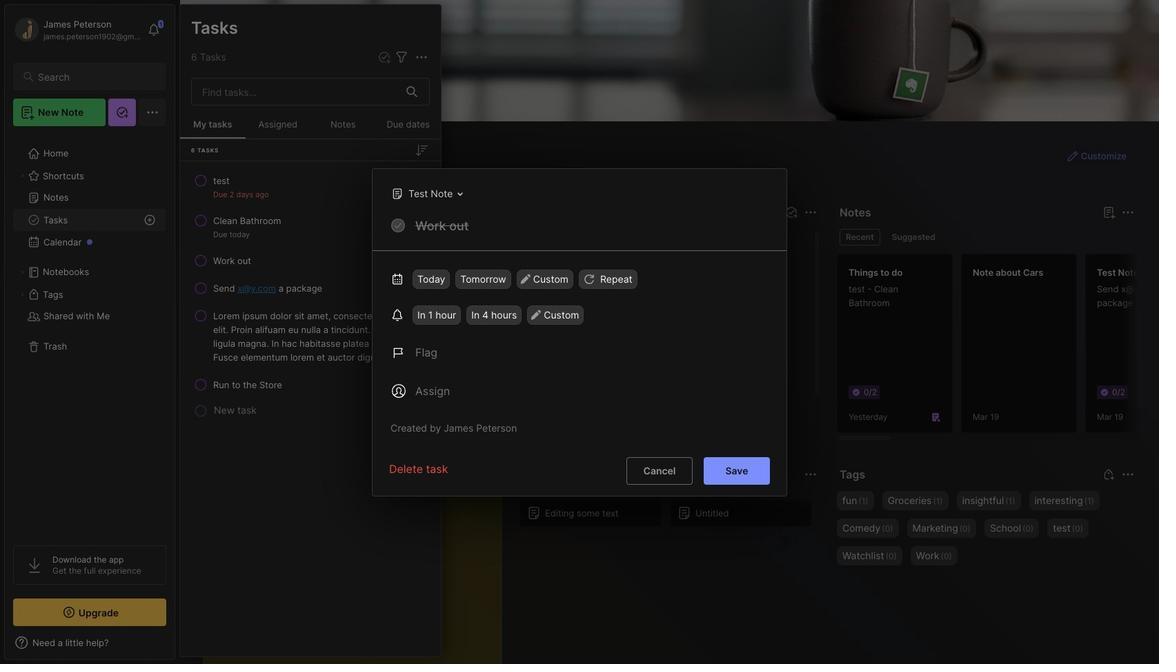 Task type: vqa. For each thing, say whether or not it's contained in the screenshot.
Language
no



Task type: locate. For each thing, give the bounding box(es) containing it.
tree
[[5, 135, 175, 533]]

None search field
[[38, 68, 154, 85]]

new task image
[[377, 50, 391, 64]]

tab
[[840, 229, 880, 246], [886, 229, 942, 246]]

0 horizontal spatial tab
[[840, 229, 880, 246]]

lorem ipsum dolor sit amet, consectetur adipiscing elit. proin alifuam eu nulla a tincidunt. curabitur ut ligula magna. in hac habitasse platea dictumst. fusce elementum lorem et auctor dignissim. proin eget mi id urna euismod consectetur. pellentesque porttitor ac urna quis fermentum: 4 cell
[[213, 309, 430, 364]]

row group
[[180, 139, 441, 437], [520, 237, 820, 453], [837, 254, 1159, 442], [520, 500, 820, 535]]

row
[[186, 168, 435, 206], [186, 208, 435, 246], [186, 248, 435, 273], [186, 276, 435, 301], [186, 304, 435, 370], [186, 373, 435, 397]]

4 row from the top
[[186, 276, 435, 301]]

1 horizontal spatial tab
[[886, 229, 942, 246]]

expand notebooks image
[[18, 268, 26, 277]]

Find tasks… text field
[[194, 80, 398, 103]]

2 row from the top
[[186, 208, 435, 246]]

1 tab from the left
[[840, 229, 880, 246]]

test 0 cell
[[213, 174, 230, 188]]

tab list
[[840, 229, 1132, 246]]

work out 2 cell
[[213, 254, 251, 268]]

new task image
[[785, 206, 798, 219]]

Search text field
[[38, 70, 154, 83]]



Task type: describe. For each thing, give the bounding box(es) containing it.
main element
[[0, 0, 179, 665]]

clean bathroom 1 cell
[[213, 214, 281, 228]]

Start writing… text field
[[214, 492, 502, 665]]

1 row from the top
[[186, 168, 435, 206]]

3 row from the top
[[186, 248, 435, 273]]

run to the store 5 cell
[[213, 378, 282, 392]]

Go to note or move task field
[[384, 183, 468, 203]]

tree inside main element
[[5, 135, 175, 533]]

expand tags image
[[18, 291, 26, 299]]

2 tab from the left
[[886, 229, 942, 246]]

6 row from the top
[[186, 373, 435, 397]]

5 row from the top
[[186, 304, 435, 370]]

Enter task text field
[[414, 217, 770, 240]]

none search field inside main element
[[38, 68, 154, 85]]

send x@y.com a package 3 cell
[[213, 282, 322, 295]]



